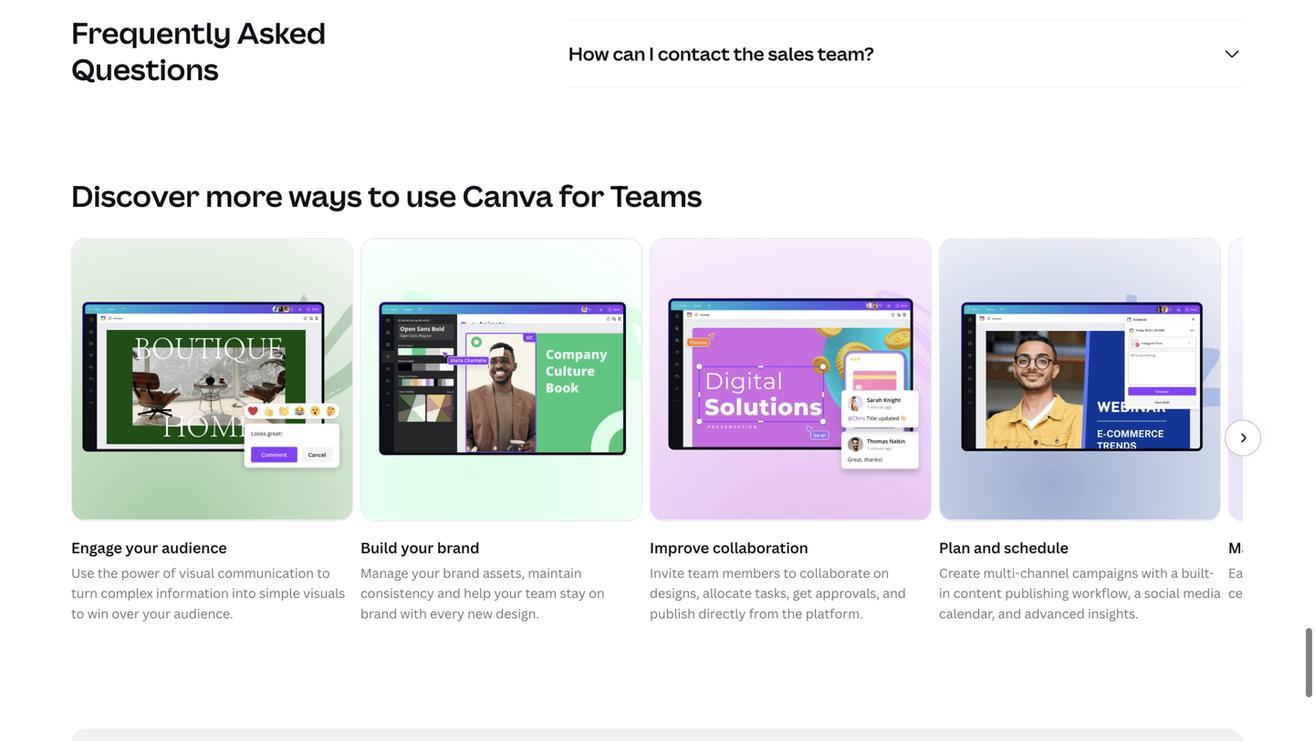 Task type: locate. For each thing, give the bounding box(es) containing it.
win
[[87, 606, 109, 623]]

y
[[1308, 538, 1314, 558]]

a left built-
[[1171, 565, 1178, 582]]

discover more ways to use canva for teams
[[71, 176, 702, 216]]

manage your brand assets, maintain consistency and help your team stay on brand with every new design.
[[360, 565, 605, 623]]

members
[[722, 565, 780, 582]]

your right over
[[142, 606, 171, 623]]

a left social
[[1134, 585, 1141, 603]]

team inside invite team members to collaborate on designs,  allocate tasks, get approvals, and publish directly from the platform.
[[688, 565, 719, 582]]

over
[[112, 606, 139, 623]]

visuals
[[303, 585, 345, 603]]

insights.
[[1088, 606, 1139, 623]]

into
[[232, 585, 256, 603]]

help
[[464, 585, 491, 603]]

manage inside manage your brand assets, maintain consistency and help your team stay on brand with every new design.
[[360, 565, 409, 582]]

your for build
[[401, 538, 434, 558]]

your down assets,
[[494, 585, 522, 603]]

turn
[[71, 585, 98, 603]]

build your brand
[[360, 538, 480, 558]]

and up multi-
[[974, 538, 1001, 558]]

your for engage
[[126, 538, 158, 558]]

0 vertical spatial team
[[688, 565, 719, 582]]

team
[[688, 565, 719, 582], [525, 585, 557, 603]]

1 vertical spatial team
[[525, 585, 557, 603]]

channel
[[1020, 565, 1069, 582]]

1 vertical spatial the
[[97, 565, 118, 582]]

and inside manage your brand assets, maintain consistency and help your team stay on brand with every new design.
[[437, 585, 461, 603]]

to inside invite team members to collaborate on designs,  allocate tasks, get approvals, and publish directly from the platform.
[[783, 565, 797, 582]]

1 horizontal spatial with
[[1141, 565, 1168, 582]]

advanced
[[1025, 606, 1085, 623]]

manage for manage your brand assets, maintain consistency and help your team stay on brand with every new design.
[[360, 565, 409, 582]]

0 horizontal spatial a
[[1134, 585, 1141, 603]]

improve
[[650, 538, 709, 558]]

to up visuals
[[317, 565, 330, 582]]

your down build your brand
[[412, 565, 440, 582]]

with
[[1141, 565, 1168, 582], [400, 606, 427, 623]]

1 horizontal spatial the
[[734, 41, 764, 66]]

and right approvals,
[[883, 585, 906, 603]]

publish
[[650, 606, 695, 623]]

design.
[[496, 606, 539, 623]]

0 vertical spatial with
[[1141, 565, 1168, 582]]

to
[[368, 176, 400, 216], [317, 565, 330, 582], [783, 565, 797, 582], [71, 606, 84, 623]]

1 horizontal spatial on
[[873, 565, 889, 582]]

invite team members to collaborate on designs,  allocate tasks, get approvals, and publish directly from the platform.
[[650, 565, 906, 623]]

1 vertical spatial with
[[400, 606, 427, 623]]

0 horizontal spatial team
[[525, 585, 557, 603]]

resource manageassets image
[[1229, 239, 1314, 521]]

0 horizontal spatial manage
[[360, 565, 409, 582]]

team up the allocate
[[688, 565, 719, 582]]

the down get
[[782, 606, 802, 623]]

1 horizontal spatial manage
[[1228, 538, 1284, 558]]

audience.
[[174, 606, 233, 623]]

and down publishing
[[998, 606, 1021, 623]]

your right build
[[401, 538, 434, 558]]

how
[[569, 41, 609, 66]]

create
[[939, 565, 980, 582]]

schedule
[[1004, 538, 1069, 558]]

0 vertical spatial manage
[[1228, 538, 1284, 558]]

collaborate
[[800, 565, 870, 582]]

asked
[[237, 13, 326, 52]]

discover
[[71, 176, 200, 216]]

the
[[734, 41, 764, 66], [97, 565, 118, 582], [782, 606, 802, 623]]

on up approvals,
[[873, 565, 889, 582]]

to left win
[[71, 606, 84, 623]]

and
[[974, 538, 1001, 558], [437, 585, 461, 603], [883, 585, 906, 603], [998, 606, 1021, 623]]

new
[[467, 606, 493, 623]]

from
[[749, 606, 779, 623]]

team down maintain
[[525, 585, 557, 603]]

1 vertical spatial brand
[[443, 565, 480, 582]]

and up every
[[437, 585, 461, 603]]

and inside invite team members to collaborate on designs,  allocate tasks, get approvals, and publish directly from the platform.
[[883, 585, 906, 603]]

content
[[953, 585, 1002, 603]]

with down consistency
[[400, 606, 427, 623]]

on
[[873, 565, 889, 582], [589, 585, 605, 603]]

ways
[[289, 176, 362, 216]]

on right stay
[[589, 585, 605, 603]]

the right the use
[[97, 565, 118, 582]]

manage up easily
[[1228, 538, 1284, 558]]

0 vertical spatial the
[[734, 41, 764, 66]]

1 horizontal spatial team
[[688, 565, 719, 582]]

0 vertical spatial brand
[[437, 538, 480, 558]]

allocate
[[703, 585, 752, 603]]

build
[[360, 538, 398, 558]]

simple
[[259, 585, 300, 603]]

1 vertical spatial a
[[1134, 585, 1141, 603]]

1 horizontal spatial a
[[1171, 565, 1178, 582]]

get
[[793, 585, 812, 603]]

your
[[126, 538, 158, 558], [401, 538, 434, 558], [412, 565, 440, 582], [494, 585, 522, 603], [142, 606, 171, 623]]

1 vertical spatial on
[[589, 585, 605, 603]]

0 vertical spatial on
[[873, 565, 889, 582]]

your up power at the bottom left of page
[[126, 538, 158, 558]]

brand for build
[[437, 538, 480, 558]]

publishing
[[1005, 585, 1069, 603]]

with up social
[[1141, 565, 1168, 582]]

0 horizontal spatial on
[[589, 585, 605, 603]]

2 horizontal spatial the
[[782, 606, 802, 623]]

communication
[[218, 565, 314, 582]]

to up get
[[783, 565, 797, 582]]

1 vertical spatial manage
[[360, 565, 409, 582]]

brand
[[437, 538, 480, 558], [443, 565, 480, 582], [360, 606, 397, 623]]

0 horizontal spatial with
[[400, 606, 427, 623]]

manage up consistency
[[360, 565, 409, 582]]

a
[[1171, 565, 1178, 582], [1134, 585, 1141, 603]]

engage
[[71, 538, 122, 558]]

multi-
[[983, 565, 1020, 582]]

manage
[[1228, 538, 1284, 558], [360, 565, 409, 582]]

the left the sales
[[734, 41, 764, 66]]

0 horizontal spatial the
[[97, 565, 118, 582]]

2 vertical spatial the
[[782, 606, 802, 623]]

team inside manage your brand assets, maintain consistency and help your team stay on brand with every new design.
[[525, 585, 557, 603]]

more
[[206, 176, 283, 216]]

create multi-channel campaigns with a built- in content publishing workflow, a social media calendar, and advanced insights.
[[939, 565, 1221, 623]]

campaigns
[[1072, 565, 1138, 582]]



Task type: vqa. For each thing, say whether or not it's contained in the screenshot.


Task type: describe. For each thing, give the bounding box(es) containing it.
power
[[121, 565, 160, 582]]

frequently asked questions
[[71, 13, 326, 89]]

for
[[559, 176, 604, 216]]

0 vertical spatial a
[[1171, 565, 1178, 582]]

how can i contact the sales team? button
[[569, 21, 1243, 86]]

canva
[[462, 176, 553, 216]]

visual
[[179, 565, 215, 582]]

easily locate th
[[1228, 565, 1314, 603]]

and inside create multi-channel campaigns with a built- in content publishing workflow, a social media calendar, and advanced insights.
[[998, 606, 1021, 623]]

in
[[939, 585, 950, 603]]

of
[[163, 565, 176, 582]]

on inside manage your brand assets, maintain consistency and help your team stay on brand with every new design.
[[589, 585, 605, 603]]

the inside dropdown button
[[734, 41, 764, 66]]

calendar,
[[939, 606, 995, 623]]

plan
[[939, 538, 970, 558]]

resource planschedule image
[[940, 239, 1220, 521]]

how can i contact the sales team?
[[569, 41, 874, 66]]

consistency
[[360, 585, 434, 603]]

audience
[[162, 538, 227, 558]]

i
[[649, 41, 654, 66]]

use
[[71, 565, 94, 582]]

th
[[1308, 565, 1314, 582]]

the inside invite team members to collaborate on designs,  allocate tasks, get approvals, and publish directly from the platform.
[[782, 606, 802, 623]]

resource buildyourbrand image
[[361, 239, 642, 521]]

resource improvecollaboration image
[[651, 239, 931, 521]]

brand for manage
[[443, 565, 480, 582]]

assets,
[[483, 565, 525, 582]]

directly
[[698, 606, 746, 623]]

improve collaboration
[[650, 538, 808, 558]]

sales
[[768, 41, 814, 66]]

plan and schedule
[[939, 538, 1069, 558]]

questions
[[71, 49, 219, 89]]

workflow,
[[1072, 585, 1131, 603]]

approvals,
[[815, 585, 880, 603]]

the inside use the power of visual communication to turn complex information into simple visuals to win over your audience.
[[97, 565, 118, 582]]

complex
[[101, 585, 153, 603]]

manage all y
[[1228, 538, 1314, 558]]

built-
[[1181, 565, 1214, 582]]

designs,
[[650, 585, 700, 603]]

manage for manage all y
[[1228, 538, 1284, 558]]

engage your audience
[[71, 538, 227, 558]]

media
[[1183, 585, 1221, 603]]

teams
[[610, 176, 702, 216]]

easily
[[1228, 565, 1264, 582]]

platform.
[[806, 606, 863, 623]]

all
[[1287, 538, 1304, 558]]

collaboration
[[713, 538, 808, 558]]

every
[[430, 606, 464, 623]]

use
[[406, 176, 456, 216]]

tasks,
[[755, 585, 790, 603]]

information
[[156, 585, 229, 603]]

on inside invite team members to collaborate on designs,  allocate tasks, get approvals, and publish directly from the platform.
[[873, 565, 889, 582]]

use the power of visual communication to turn complex information into simple visuals to win over your audience.
[[71, 565, 345, 623]]

stay
[[560, 585, 586, 603]]

maintain
[[528, 565, 582, 582]]

team?
[[818, 41, 874, 66]]

invite
[[650, 565, 685, 582]]

locate
[[1267, 565, 1305, 582]]

resource engageyouraudience image
[[72, 239, 352, 521]]

frequently
[[71, 13, 231, 52]]

your inside use the power of visual communication to turn complex information into simple visuals to win over your audience.
[[142, 606, 171, 623]]

your for manage
[[412, 565, 440, 582]]

with inside manage your brand assets, maintain consistency and help your team stay on brand with every new design.
[[400, 606, 427, 623]]

with inside create multi-channel campaigns with a built- in content publishing workflow, a social media calendar, and advanced insights.
[[1141, 565, 1168, 582]]

to left use
[[368, 176, 400, 216]]

contact
[[658, 41, 730, 66]]

social
[[1144, 585, 1180, 603]]

can
[[613, 41, 645, 66]]

2 vertical spatial brand
[[360, 606, 397, 623]]



